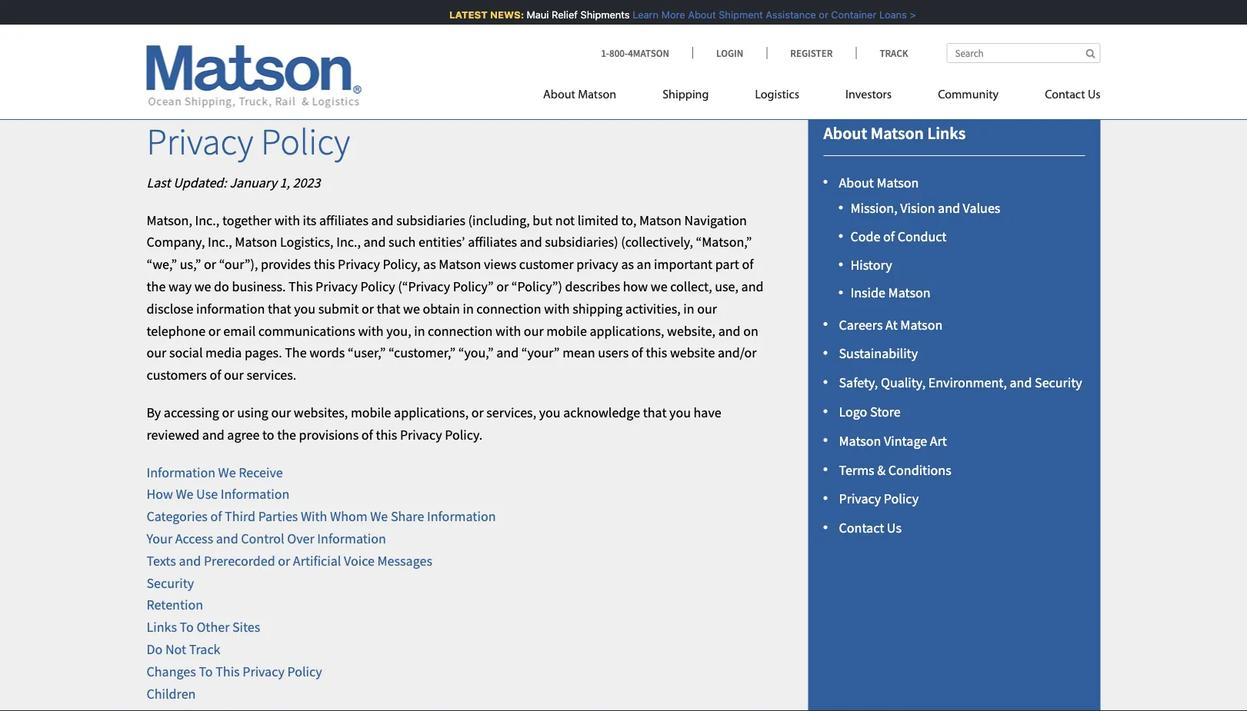 Task type: vqa. For each thing, say whether or not it's contained in the screenshot.
over
yes



Task type: locate. For each thing, give the bounding box(es) containing it.
history link
[[851, 256, 892, 273]]

applications, up "policy."
[[394, 404, 469, 421]]

children link
[[147, 685, 196, 703]]

about matson down 1-
[[543, 89, 616, 101]]

views
[[484, 256, 516, 273]]

0 vertical spatial contact us
[[1045, 89, 1101, 101]]

store
[[870, 403, 901, 421]]

inc., up "our"),
[[208, 234, 232, 251]]

in right you,
[[414, 322, 425, 340]]

and left on
[[718, 322, 741, 340]]

0 horizontal spatial links
[[147, 619, 177, 636]]

0 horizontal spatial mobile
[[351, 404, 391, 421]]

0 horizontal spatial us
[[887, 520, 902, 537]]

us down search icon
[[1088, 89, 1101, 101]]

affiliates right the its
[[319, 212, 369, 229]]

1 horizontal spatial that
[[377, 300, 400, 317]]

or up "policy."
[[471, 404, 484, 421]]

that up you,
[[377, 300, 400, 317]]

and inside by accessing or using our websites, mobile applications, or services, you acknowledge that you have reviewed and agree to the provisions of this privacy policy.
[[202, 426, 224, 444]]

0 horizontal spatial privacy policy
[[147, 119, 350, 165]]

logo
[[839, 403, 867, 421]]

us inside top menu navigation
[[1088, 89, 1101, 101]]

track inside information we receive how we use information categories of third parties with whom we share information your access and control over information texts and prerecorded or artificial voice messages security retention links to other sites do not track changes to this privacy policy children
[[189, 641, 220, 658]]

matson up (collectively,
[[639, 212, 682, 229]]

1 horizontal spatial mobile
[[546, 322, 587, 340]]

our
[[697, 300, 717, 317], [524, 322, 544, 340], [147, 344, 166, 362], [224, 367, 244, 384], [271, 404, 291, 421]]

2 horizontal spatial we
[[370, 508, 388, 525]]

contact us down search icon
[[1045, 89, 1101, 101]]

1 horizontal spatial us
[[1088, 89, 1101, 101]]

matson up vision
[[877, 174, 919, 191]]

1 horizontal spatial contact
[[1045, 89, 1085, 101]]

0 vertical spatial this
[[289, 278, 313, 295]]

1 vertical spatial track
[[189, 641, 220, 658]]

1 horizontal spatial links
[[927, 123, 966, 144]]

use,
[[715, 278, 739, 295]]

disclose
[[147, 300, 193, 317]]

0 horizontal spatial in
[[414, 322, 425, 340]]

track down the links to other sites link
[[189, 641, 220, 658]]

mobile inside by accessing or using our websites, mobile applications, or services, you acknowledge that you have reviewed and agree to the provisions of this privacy policy.
[[351, 404, 391, 421]]

how
[[147, 486, 173, 503]]

users
[[598, 344, 629, 362]]

you up the communications
[[294, 300, 316, 317]]

of right the 'users'
[[632, 344, 643, 362]]

contact us link down search icon
[[1022, 81, 1101, 113]]

our up website,
[[697, 300, 717, 317]]

agree
[[227, 426, 260, 444]]

mobile up provisions
[[351, 404, 391, 421]]

describes
[[565, 278, 620, 295]]

0 horizontal spatial about matson
[[543, 89, 616, 101]]

0 vertical spatial us
[[1088, 89, 1101, 101]]

we left use
[[176, 486, 194, 503]]

security
[[1035, 374, 1082, 392], [147, 575, 194, 592]]

1 horizontal spatial contact us
[[1045, 89, 1101, 101]]

0 horizontal spatial as
[[423, 256, 436, 273]]

and right vision
[[938, 199, 960, 217]]

1 horizontal spatial contact us link
[[1022, 81, 1101, 113]]

1 horizontal spatial privacy policy
[[839, 491, 919, 508]]

limited
[[578, 212, 619, 229]]

privacy policy down &
[[839, 491, 919, 508]]

and/or
[[718, 344, 757, 362]]

and right use,
[[741, 278, 764, 295]]

mobile up mean
[[546, 322, 587, 340]]

blue matson logo with ocean, shipping, truck, rail and logistics written beneath it. image
[[147, 45, 362, 108]]

1 horizontal spatial as
[[621, 256, 634, 273]]

1 vertical spatial privacy policy
[[839, 491, 919, 508]]

0 vertical spatial mobile
[[546, 322, 587, 340]]

track
[[880, 47, 908, 59], [189, 641, 220, 658]]

this down provides
[[289, 278, 313, 295]]

us,"
[[180, 256, 201, 273]]

1 vertical spatial this
[[646, 344, 667, 362]]

logistics,
[[280, 234, 334, 251]]

1 horizontal spatial track
[[880, 47, 908, 59]]

the inside by accessing or using our websites, mobile applications, or services, you acknowledge that you have reviewed and agree to the provisions of this privacy policy.
[[277, 426, 296, 444]]

None search field
[[947, 43, 1101, 63]]

0 horizontal spatial to
[[180, 619, 194, 636]]

1 horizontal spatial security
[[1035, 374, 1082, 392]]

last
[[147, 174, 170, 191]]

control
[[241, 530, 284, 548]]

environment,
[[928, 374, 1007, 392]]

1-800-4matson link
[[601, 47, 692, 59]]

art
[[930, 432, 947, 450]]

about matson link up mission,
[[839, 174, 919, 191]]

links inside about matson links section
[[927, 123, 966, 144]]

0 vertical spatial security
[[1035, 374, 1082, 392]]

of right part
[[742, 256, 754, 273]]

community
[[938, 89, 999, 101]]

of down the "how we use information" link
[[210, 508, 222, 525]]

0 horizontal spatial we
[[176, 486, 194, 503]]

of right "code"
[[883, 228, 895, 245]]

january
[[230, 174, 277, 191]]

as up ("privacy
[[423, 256, 436, 273]]

about matson link down 1-
[[543, 81, 640, 113]]

shipping
[[663, 89, 709, 101]]

1 vertical spatial this
[[216, 663, 240, 681]]

matson
[[578, 89, 616, 101], [871, 123, 924, 144], [877, 174, 919, 191], [639, 212, 682, 229], [235, 234, 277, 251], [439, 256, 481, 273], [888, 284, 931, 302], [900, 316, 943, 333], [839, 432, 881, 450]]

1 vertical spatial we
[[176, 486, 194, 503]]

us
[[1088, 89, 1101, 101], [887, 520, 902, 537]]

media
[[205, 344, 242, 362]]

or right submit
[[362, 300, 374, 317]]

2 horizontal spatial this
[[646, 344, 667, 362]]

of inside by accessing or using our websites, mobile applications, or services, you acknowledge that you have reviewed and agree to the provisions of this privacy policy.
[[362, 426, 373, 444]]

privacy down terms
[[839, 491, 881, 508]]

inside matson link
[[851, 284, 931, 302]]

0 horizontal spatial applications,
[[394, 404, 469, 421]]

0 horizontal spatial this
[[314, 256, 335, 273]]

or left using
[[222, 404, 234, 421]]

connection up "you," at the left of the page
[[428, 322, 493, 340]]

shipment
[[714, 9, 758, 20]]

0 vertical spatial affiliates
[[319, 212, 369, 229]]

0 vertical spatial contact us link
[[1022, 81, 1101, 113]]

or
[[814, 9, 824, 20], [204, 256, 216, 273], [496, 278, 509, 295], [362, 300, 374, 317], [208, 322, 221, 340], [222, 404, 234, 421], [471, 404, 484, 421], [278, 552, 290, 570]]

connection down "policy")
[[477, 300, 541, 317]]

1 vertical spatial security
[[147, 575, 194, 592]]

contact down privacy policy link on the right bottom of the page
[[839, 520, 884, 537]]

1 horizontal spatial in
[[463, 300, 474, 317]]

our left social
[[147, 344, 166, 362]]

0 vertical spatial contact
[[1045, 89, 1085, 101]]

matson vintage art
[[839, 432, 947, 450]]

cranes load and offload matson containers from the containership at the terminal. image
[[0, 0, 1247, 85]]

1 vertical spatial links
[[147, 619, 177, 636]]

0 horizontal spatial we
[[194, 278, 211, 295]]

we down ("privacy
[[403, 300, 420, 317]]

about matson up mission,
[[839, 174, 919, 191]]

we left share
[[370, 508, 388, 525]]

1 horizontal spatial this
[[376, 426, 397, 444]]

1 vertical spatial us
[[887, 520, 902, 537]]

affiliates down (including,
[[468, 234, 517, 251]]

applications, up the 'users'
[[590, 322, 664, 340]]

2 as from the left
[[621, 256, 634, 273]]

and right environment,
[[1010, 374, 1032, 392]]

1 vertical spatial affiliates
[[468, 234, 517, 251]]

as
[[423, 256, 436, 273], [621, 256, 634, 273]]

0 vertical spatial applications,
[[590, 322, 664, 340]]

texts
[[147, 552, 176, 570]]

policy.
[[445, 426, 483, 444]]

words
[[309, 344, 345, 362]]

in down collect,
[[683, 300, 694, 317]]

0 horizontal spatial contact us link
[[839, 520, 902, 537]]

privacy down sites
[[243, 663, 285, 681]]

of
[[883, 228, 895, 245], [742, 256, 754, 273], [632, 344, 643, 362], [210, 367, 221, 384], [362, 426, 373, 444], [210, 508, 222, 525]]

as left an
[[621, 256, 634, 273]]

0 horizontal spatial about matson link
[[543, 81, 640, 113]]

1 vertical spatial the
[[277, 426, 296, 444]]

have
[[694, 404, 721, 421]]

safety, quality, environment, and security link
[[839, 374, 1082, 392]]

provisions
[[299, 426, 359, 444]]

we up the "how we use information" link
[[218, 464, 236, 481]]

0 horizontal spatial this
[[216, 663, 240, 681]]

links inside information we receive how we use information categories of third parties with whom we share information your access and control over information texts and prerecorded or artificial voice messages security retention links to other sites do not track changes to this privacy policy children
[[147, 619, 177, 636]]

or up the media
[[208, 322, 221, 340]]

that left have
[[643, 404, 667, 421]]

or right us,"
[[204, 256, 216, 273]]

contact us link down privacy policy link on the right bottom of the page
[[839, 520, 902, 537]]

(collectively,
[[621, 234, 693, 251]]

0 vertical spatial links
[[927, 123, 966, 144]]

the down "we,"
[[147, 278, 166, 295]]

business.
[[232, 278, 286, 295]]

0 horizontal spatial the
[[147, 278, 166, 295]]

this down other
[[216, 663, 240, 681]]

of right provisions
[[362, 426, 373, 444]]

to
[[180, 619, 194, 636], [199, 663, 213, 681]]

about matson link
[[543, 81, 640, 113], [839, 174, 919, 191]]

inc., right matson,
[[195, 212, 220, 229]]

its
[[303, 212, 317, 229]]

terms
[[839, 462, 875, 479]]

0 horizontal spatial contact us
[[839, 520, 902, 537]]

you right services,
[[539, 404, 561, 421]]

you inside the matson, inc., together with its affiliates and subsidiaries (including, but not limited to, matson navigation company, inc., matson logistics, inc., and such entities' affiliates and subsidiaries) (collectively, "matson," "we," us," or "our"), provides this privacy policy, as matson views customer privacy as an important part of the way we do business. this privacy policy ("privacy policy" or "policy") describes how we collect, use, and disclose information that you submit or that we obtain in connection with shipping activities, in our telephone or email communications with you, in connection with our mobile applications, website, and on our social media pages. the words "user," "customer," "you," and "your" mean users of this website and/or customers of our services.
[[294, 300, 316, 317]]

1 vertical spatial about matson
[[839, 174, 919, 191]]

customers
[[147, 367, 207, 384]]

an
[[637, 256, 651, 273]]

in down policy"
[[463, 300, 474, 317]]

container
[[826, 9, 872, 20]]

0 vertical spatial about matson link
[[543, 81, 640, 113]]

1 vertical spatial applications,
[[394, 404, 469, 421]]

way
[[168, 278, 192, 295]]

0 vertical spatial connection
[[477, 300, 541, 317]]

links up do
[[147, 619, 177, 636]]

entities'
[[419, 234, 465, 251]]

that
[[268, 300, 291, 317], [377, 300, 400, 317], [643, 404, 667, 421]]

1 horizontal spatial the
[[277, 426, 296, 444]]

investors link
[[823, 81, 915, 113]]

shipping link
[[640, 81, 732, 113]]

1 horizontal spatial this
[[289, 278, 313, 295]]

search image
[[1086, 48, 1095, 58]]

us down privacy policy link on the right bottom of the page
[[887, 520, 902, 537]]

quality,
[[881, 374, 926, 392]]

"user,"
[[348, 344, 386, 362]]

privacy left "policy."
[[400, 426, 442, 444]]

1 vertical spatial mobile
[[351, 404, 391, 421]]

this right provisions
[[376, 426, 397, 444]]

1 horizontal spatial affiliates
[[468, 234, 517, 251]]

0 horizontal spatial contact
[[839, 520, 884, 537]]

this down "logistics,"
[[314, 256, 335, 273]]

do
[[214, 278, 229, 295]]

matson inside about matson link
[[578, 89, 616, 101]]

1 vertical spatial contact
[[839, 520, 884, 537]]

0 vertical spatial privacy policy
[[147, 119, 350, 165]]

our up to on the left bottom of page
[[271, 404, 291, 421]]

contact inside about matson links section
[[839, 520, 884, 537]]

1 horizontal spatial about matson
[[839, 174, 919, 191]]

and down but
[[520, 234, 542, 251]]

track down loans
[[880, 47, 908, 59]]

in
[[463, 300, 474, 317], [683, 300, 694, 317], [414, 322, 425, 340]]

matson,
[[147, 212, 192, 229]]

obtain
[[423, 300, 460, 317]]

that inside by accessing or using our websites, mobile applications, or services, you acknowledge that you have reviewed and agree to the provisions of this privacy policy.
[[643, 404, 667, 421]]

about matson
[[543, 89, 616, 101], [839, 174, 919, 191]]

subsidiaries)
[[545, 234, 618, 251]]

that down business.
[[268, 300, 291, 317]]

to up do not track link
[[180, 619, 194, 636]]

other
[[196, 619, 230, 636]]

we left do
[[194, 278, 211, 295]]

of inside information we receive how we use information categories of third parties with whom we share information your access and control over information texts and prerecorded or artificial voice messages security retention links to other sites do not track changes to this privacy policy children
[[210, 508, 222, 525]]

matson down 1-
[[578, 89, 616, 101]]

1 vertical spatial contact us
[[839, 520, 902, 537]]

we up activities,
[[651, 278, 668, 295]]

1 vertical spatial contact us link
[[839, 520, 902, 537]]

about matson links
[[824, 123, 966, 144]]

about
[[683, 9, 711, 20], [543, 89, 575, 101], [824, 123, 867, 144], [839, 174, 874, 191]]

links
[[927, 123, 966, 144], [147, 619, 177, 636]]

contact down search 'search box'
[[1045, 89, 1085, 101]]

our inside by accessing or using our websites, mobile applications, or services, you acknowledge that you have reviewed and agree to the provisions of this privacy policy.
[[271, 404, 291, 421]]

links down community link
[[927, 123, 966, 144]]

information down whom
[[317, 530, 386, 548]]

1 vertical spatial about matson link
[[839, 174, 919, 191]]

and left agree
[[202, 426, 224, 444]]

0 horizontal spatial security
[[147, 575, 194, 592]]

or left container
[[814, 9, 824, 20]]

the inside the matson, inc., together with its affiliates and subsidiaries (including, but not limited to, matson navigation company, inc., matson logistics, inc., and such entities' affiliates and subsidiaries) (collectively, "matson," "we," us," or "our"), provides this privacy policy, as matson views customer privacy as an important part of the way we do business. this privacy policy ("privacy policy" or "policy") describes how we collect, use, and disclose information that you submit or that we obtain in connection with shipping activities, in our telephone or email communications with you, in connection with our mobile applications, website, and on our social media pages. the words "user," "customer," "you," and "your" mean users of this website and/or customers of our services.
[[147, 278, 166, 295]]

careers
[[839, 316, 883, 333]]

privacy policy up 'january'
[[147, 119, 350, 165]]

or down over
[[278, 552, 290, 570]]

privacy left policy, on the left top of page
[[338, 256, 380, 273]]

pages.
[[245, 344, 282, 362]]

1 vertical spatial to
[[199, 663, 213, 681]]

1 horizontal spatial applications,
[[590, 322, 664, 340]]

0 vertical spatial this
[[314, 256, 335, 273]]

you left have
[[669, 404, 691, 421]]

0 vertical spatial the
[[147, 278, 166, 295]]

1 horizontal spatial we
[[218, 464, 236, 481]]

you,
[[386, 322, 411, 340]]

by accessing or using our websites, mobile applications, or services, you acknowledge that you have reviewed and agree to the provisions of this privacy policy.
[[147, 404, 721, 444]]

how we use information link
[[147, 486, 289, 503]]

privacy
[[147, 119, 253, 165], [338, 256, 380, 273], [316, 278, 358, 295], [400, 426, 442, 444], [839, 491, 881, 508], [243, 663, 285, 681]]

vision
[[900, 199, 935, 217]]

to down do not track link
[[199, 663, 213, 681]]

0 vertical spatial about matson
[[543, 89, 616, 101]]

0 horizontal spatial you
[[294, 300, 316, 317]]

2 vertical spatial this
[[376, 426, 397, 444]]

to,
[[621, 212, 637, 229]]

information up how
[[147, 464, 215, 481]]

0 horizontal spatial track
[[189, 641, 220, 658]]

the right to on the left bottom of page
[[277, 426, 296, 444]]

of inside about matson links section
[[883, 228, 895, 245]]

not
[[165, 641, 186, 658]]

2 horizontal spatial that
[[643, 404, 667, 421]]

this inside by accessing or using our websites, mobile applications, or services, you acknowledge that you have reviewed and agree to the provisions of this privacy policy.
[[376, 426, 397, 444]]



Task type: describe. For each thing, give the bounding box(es) containing it.
retention
[[147, 597, 203, 614]]

1 horizontal spatial to
[[199, 663, 213, 681]]

Search search field
[[947, 43, 1101, 63]]

inside
[[851, 284, 886, 302]]

policy inside about matson links section
[[884, 491, 919, 508]]

terms & conditions
[[839, 462, 952, 479]]

contact inside contact us link
[[1045, 89, 1085, 101]]

matson right at on the right top of page
[[900, 316, 943, 333]]

2 vertical spatial we
[[370, 508, 388, 525]]

navigation
[[684, 212, 747, 229]]

inside matson
[[851, 284, 931, 302]]

relief
[[547, 9, 573, 20]]

about matson links section
[[789, 85, 1120, 712]]

use
[[196, 486, 218, 503]]

0 vertical spatial we
[[218, 464, 236, 481]]

and left such
[[364, 234, 386, 251]]

0 vertical spatial track
[[880, 47, 908, 59]]

matson down together
[[235, 234, 277, 251]]

your
[[147, 530, 172, 548]]

sustainability link
[[839, 345, 918, 363]]

matson up at on the right top of page
[[888, 284, 931, 302]]

privacy policy inside about matson links section
[[839, 491, 919, 508]]

updated:
[[173, 174, 227, 191]]

but
[[533, 212, 553, 229]]

information right share
[[427, 508, 496, 525]]

>
[[905, 9, 911, 20]]

1 as from the left
[[423, 256, 436, 273]]

safety,
[[839, 374, 878, 392]]

mission,
[[851, 199, 898, 217]]

about inside top menu navigation
[[543, 89, 575, 101]]

messages
[[377, 552, 432, 570]]

activities,
[[625, 300, 681, 317]]

loans
[[874, 9, 902, 20]]

learn
[[628, 9, 654, 20]]

privacy policy link
[[839, 491, 919, 508]]

do not track link
[[147, 641, 220, 658]]

800-
[[609, 47, 628, 59]]

and up prerecorded
[[216, 530, 238, 548]]

provides
[[261, 256, 311, 273]]

of down the media
[[210, 367, 221, 384]]

policy inside the matson, inc., together with its affiliates and subsidiaries (including, but not limited to, matson navigation company, inc., matson logistics, inc., and such entities' affiliates and subsidiaries) (collectively, "matson," "we," us," or "our"), provides this privacy policy, as matson views customer privacy as an important part of the way we do business. this privacy policy ("privacy policy" or "policy") describes how we collect, use, and disclose information that you submit or that we obtain in connection with shipping activities, in our telephone or email communications with you, in connection with our mobile applications, website, and on our social media pages. the words "user," "customer," "you," and "your" mean users of this website and/or customers of our services.
[[360, 278, 395, 295]]

track link
[[856, 47, 908, 59]]

investors
[[846, 89, 892, 101]]

matson down the investors link on the right
[[871, 123, 924, 144]]

matson up policy"
[[439, 256, 481, 273]]

your access and control over information link
[[147, 530, 386, 548]]

this inside the matson, inc., together with its affiliates and subsidiaries (including, but not limited to, matson navigation company, inc., matson logistics, inc., and such entities' affiliates and subsidiaries) (collectively, "matson," "we," us," or "our"), provides this privacy policy, as matson views customer privacy as an important part of the way we do business. this privacy policy ("privacy policy" or "policy") describes how we collect, use, and disclose information that you submit or that we obtain in connection with shipping activities, in our telephone or email communications with you, in connection with our mobile applications, website, and on our social media pages. the words "user," "customer," "you," and "your" mean users of this website and/or customers of our services.
[[289, 278, 313, 295]]

or down the views
[[496, 278, 509, 295]]

subsidiaries
[[396, 212, 466, 229]]

about matson inside section
[[839, 174, 919, 191]]

information
[[196, 300, 265, 317]]

"matson,"
[[696, 234, 752, 251]]

social
[[169, 344, 203, 362]]

telephone
[[147, 322, 206, 340]]

retention link
[[147, 597, 203, 614]]

customer
[[519, 256, 574, 273]]

and down access
[[179, 552, 201, 570]]

1-
[[601, 47, 609, 59]]

matson up terms
[[839, 432, 881, 450]]

0 horizontal spatial that
[[268, 300, 291, 317]]

access
[[175, 530, 213, 548]]

company,
[[147, 234, 205, 251]]

policy,
[[383, 256, 421, 273]]

our down the media
[[224, 367, 244, 384]]

artificial
[[293, 552, 341, 570]]

our up "your"
[[524, 322, 544, 340]]

0 vertical spatial to
[[180, 619, 194, 636]]

assistance
[[761, 9, 811, 20]]

this inside information we receive how we use information categories of third parties with whom we share information your access and control over information texts and prerecorded or artificial voice messages security retention links to other sites do not track changes to this privacy policy children
[[216, 663, 240, 681]]

categories of third parties with whom we share information link
[[147, 508, 496, 525]]

logo store
[[839, 403, 901, 421]]

and right "you," at the left of the page
[[496, 344, 519, 362]]

website
[[670, 344, 715, 362]]

websites,
[[294, 404, 348, 421]]

information we receive how we use information categories of third parties with whom we share information your access and control over information texts and prerecorded or artificial voice messages security retention links to other sites do not track changes to this privacy policy children
[[147, 464, 496, 703]]

using
[[237, 404, 268, 421]]

contact us inside top menu navigation
[[1045, 89, 1101, 101]]

code of conduct link
[[851, 228, 947, 245]]

parties
[[258, 508, 298, 525]]

privacy inside by accessing or using our websites, mobile applications, or services, you acknowledge that you have reviewed and agree to the provisions of this privacy policy.
[[400, 426, 442, 444]]

at
[[886, 316, 898, 333]]

website,
[[667, 322, 716, 340]]

code
[[851, 228, 881, 245]]

collect,
[[670, 278, 712, 295]]

to
[[262, 426, 274, 444]]

more
[[657, 9, 680, 20]]

policy inside information we receive how we use information categories of third parties with whom we share information your access and control over information texts and prerecorded or artificial voice messages security retention links to other sites do not track changes to this privacy policy children
[[287, 663, 322, 681]]

accessing
[[164, 404, 219, 421]]

changes to this privacy policy link
[[147, 663, 322, 681]]

us inside about matson links section
[[887, 520, 902, 537]]

children
[[147, 685, 196, 703]]

inc., right "logistics,"
[[336, 234, 361, 251]]

share
[[391, 508, 424, 525]]

1 horizontal spatial you
[[539, 404, 561, 421]]

contact us inside about matson links section
[[839, 520, 902, 537]]

such
[[389, 234, 416, 251]]

privacy up updated:
[[147, 119, 253, 165]]

2023
[[293, 174, 320, 191]]

conduct
[[898, 228, 947, 245]]

applications, inside by accessing or using our websites, mobile applications, or services, you acknowledge that you have reviewed and agree to the provisions of this privacy policy.
[[394, 404, 469, 421]]

about matson inside top menu navigation
[[543, 89, 616, 101]]

latest news: maui relief shipments learn more about shipment assistance or container loans >
[[444, 9, 911, 20]]

communications
[[258, 322, 355, 340]]

1 horizontal spatial about matson link
[[839, 174, 919, 191]]

important
[[654, 256, 713, 273]]

latest
[[444, 9, 483, 20]]

mobile inside the matson, inc., together with its affiliates and subsidiaries (including, but not limited to, matson navigation company, inc., matson logistics, inc., and such entities' affiliates and subsidiaries) (collectively, "matson," "we," us," or "our"), provides this privacy policy, as matson views customer privacy as an important part of the way we do business. this privacy policy ("privacy policy" or "policy") describes how we collect, use, and disclose information that you submit or that we obtain in connection with shipping activities, in our telephone or email communications with you, in connection with our mobile applications, website, and on our social media pages. the words "user," "customer," "you," and "your" mean users of this website and/or customers of our services.
[[546, 322, 587, 340]]

part
[[715, 256, 739, 273]]

top menu navigation
[[543, 81, 1101, 113]]

security inside about matson links section
[[1035, 374, 1082, 392]]

policy"
[[453, 278, 494, 295]]

vintage
[[884, 432, 927, 450]]

prerecorded
[[204, 552, 275, 570]]

or inside information we receive how we use information categories of third parties with whom we share information your access and control over information texts and prerecorded or artificial voice messages security retention links to other sites do not track changes to this privacy policy children
[[278, 552, 290, 570]]

privacy inside about matson links section
[[839, 491, 881, 508]]

1 horizontal spatial we
[[403, 300, 420, 317]]

2 horizontal spatial in
[[683, 300, 694, 317]]

login
[[716, 47, 743, 59]]

applications, inside the matson, inc., together with its affiliates and subsidiaries (including, but not limited to, matson navigation company, inc., matson logistics, inc., and such entities' affiliates and subsidiaries) (collectively, "matson," "we," us," or "our"), provides this privacy policy, as matson views customer privacy as an important part of the way we do business. this privacy policy ("privacy policy" or "policy") describes how we collect, use, and disclose information that you submit or that we obtain in connection with shipping activities, in our telephone or email communications with you, in connection with our mobile applications, website, and on our social media pages. the words "user," "customer," "you," and "your" mean users of this website and/or customers of our services.
[[590, 322, 664, 340]]

careers at matson
[[839, 316, 943, 333]]

learn more about shipment assistance or container loans > link
[[628, 9, 911, 20]]

0 horizontal spatial affiliates
[[319, 212, 369, 229]]

texts and prerecorded or artificial voice messages link
[[147, 552, 432, 570]]

sites
[[232, 619, 260, 636]]

last updated: january 1, 2023
[[147, 174, 320, 191]]

links to other sites link
[[147, 619, 260, 636]]

privacy up submit
[[316, 278, 358, 295]]

whom
[[330, 508, 367, 525]]

email
[[223, 322, 256, 340]]

2 horizontal spatial you
[[669, 404, 691, 421]]

information we receive link
[[147, 464, 283, 481]]

"customer,"
[[389, 344, 456, 362]]

information down receive
[[221, 486, 289, 503]]

security inside information we receive how we use information categories of third parties with whom we share information your access and control over information texts and prerecorded or artificial voice messages security retention links to other sites do not track changes to this privacy policy children
[[147, 575, 194, 592]]

2 horizontal spatial we
[[651, 278, 668, 295]]

and up such
[[371, 212, 394, 229]]

by
[[147, 404, 161, 421]]

register
[[790, 47, 833, 59]]

logistics link
[[732, 81, 823, 113]]

submit
[[318, 300, 359, 317]]

1 vertical spatial connection
[[428, 322, 493, 340]]

privacy inside information we receive how we use information categories of third parties with whom we share information your access and control over information texts and prerecorded or artificial voice messages security retention links to other sites do not track changes to this privacy policy children
[[243, 663, 285, 681]]



